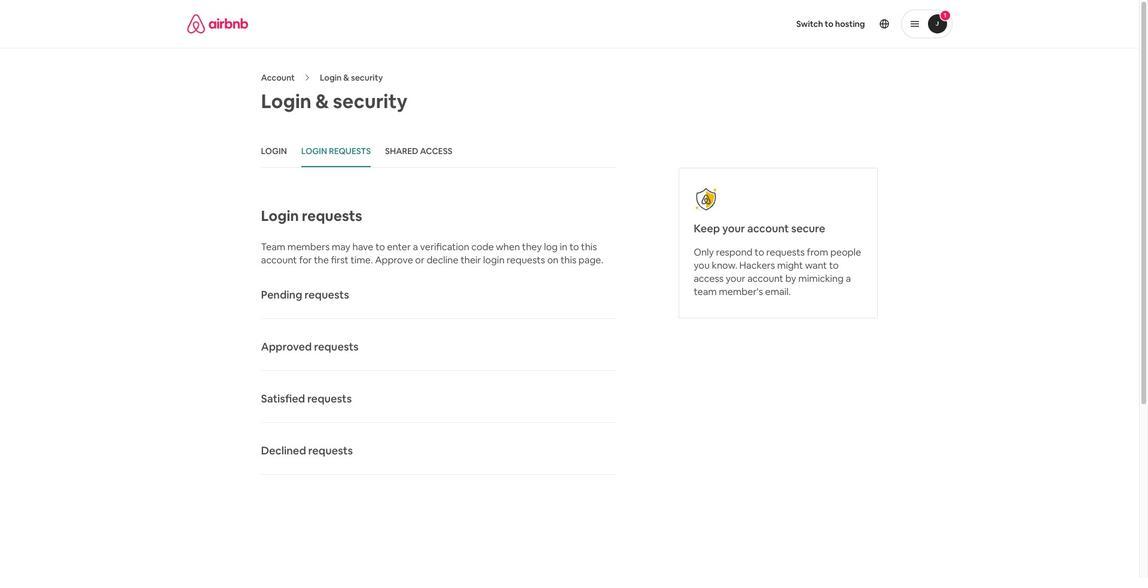 Task type: describe. For each thing, give the bounding box(es) containing it.
0 vertical spatial your
[[722, 222, 745, 236]]

your inside the only respond to requests from people you know. hackers might want to access your account by mimicking a team member's email.
[[726, 273, 745, 285]]

login
[[483, 254, 505, 267]]

1 vertical spatial &
[[315, 89, 329, 114]]

hosting
[[835, 19, 865, 29]]

their
[[461, 254, 481, 267]]

hackers
[[739, 260, 775, 272]]

login for login
[[261, 146, 287, 157]]

verification
[[420, 241, 469, 254]]

a inside the only respond to requests from people you know. hackers might want to access your account by mimicking a team member's email.
[[846, 273, 851, 285]]

account
[[261, 72, 295, 83]]

login button
[[261, 136, 287, 167]]

only respond to requests from people you know. hackers might want to access your account by mimicking a team member's email.
[[694, 246, 861, 298]]

access
[[420, 146, 452, 157]]

time.
[[351, 254, 373, 267]]

tab list containing login
[[261, 136, 617, 168]]

login requests
[[301, 146, 371, 157]]

the
[[314, 254, 329, 267]]

approved
[[261, 340, 312, 354]]

account link
[[261, 72, 295, 83]]

switch
[[796, 19, 823, 29]]

enter
[[387, 241, 411, 254]]

secure
[[791, 222, 825, 236]]

satisfied requests
[[261, 392, 352, 406]]

0 vertical spatial login & security
[[320, 72, 383, 83]]

mimicking
[[798, 273, 844, 285]]

members
[[287, 241, 330, 254]]

declined requests
[[261, 444, 353, 458]]

team members may have to enter a verification code when they log in to this account for the first time. approve or decline their login requests on this page.
[[261, 241, 603, 267]]

requests for declined requests
[[308, 444, 353, 458]]

or
[[415, 254, 424, 267]]

respond
[[716, 246, 753, 259]]

shared
[[385, 146, 418, 157]]

0 vertical spatial login
[[320, 72, 342, 83]]

when
[[496, 241, 520, 254]]

by
[[785, 273, 796, 285]]

login requests
[[261, 207, 362, 225]]

first
[[331, 254, 348, 267]]

log
[[544, 241, 558, 254]]

requests inside team members may have to enter a verification code when they log in to this account for the first time. approve or decline their login requests on this page.
[[507, 254, 545, 267]]

from
[[807, 246, 828, 259]]

page.
[[579, 254, 603, 267]]

shared access
[[385, 146, 452, 157]]

login requests button
[[301, 136, 371, 167]]

pending
[[261, 288, 302, 302]]

1 vertical spatial login
[[261, 89, 311, 114]]

have
[[352, 241, 373, 254]]

keep
[[694, 222, 720, 236]]

to inside profile element
[[825, 19, 833, 29]]

you
[[694, 260, 710, 272]]

member's
[[719, 286, 763, 298]]

email.
[[765, 286, 791, 298]]

0 vertical spatial security
[[351, 72, 383, 83]]



Task type: vqa. For each thing, say whether or not it's contained in the screenshot.
"your" inside ONLY RESPOND TO REQUESTS FROM PEOPLE YOU KNOW. HACKERS MIGHT WANT TO ACCESS YOUR ACCOUNT BY MIMICKING A TEAM MEMBER'S EMAIL.
yes



Task type: locate. For each thing, give the bounding box(es) containing it.
to down people at the top of the page
[[829, 260, 839, 272]]

pending requests
[[261, 288, 349, 302]]

login
[[320, 72, 342, 83], [261, 89, 311, 114], [261, 207, 299, 225]]

requests right declined
[[308, 444, 353, 458]]

declined
[[261, 444, 306, 458]]

tab list
[[261, 136, 617, 168]]

login for login requests
[[301, 146, 327, 157]]

requests right satisfied
[[307, 392, 352, 406]]

1 vertical spatial a
[[846, 273, 851, 285]]

login up team
[[261, 207, 299, 225]]

1 horizontal spatial login
[[301, 146, 327, 157]]

2 login from the left
[[301, 146, 327, 157]]

access
[[694, 273, 724, 285]]

requests down they
[[507, 254, 545, 267]]

requests up "might"
[[766, 246, 805, 259]]

code
[[471, 241, 494, 254]]

your
[[722, 222, 745, 236], [726, 273, 745, 285]]

know.
[[712, 260, 737, 272]]

requests
[[302, 207, 362, 225], [766, 246, 805, 259], [507, 254, 545, 267], [305, 288, 349, 302], [314, 340, 359, 354], [307, 392, 352, 406], [308, 444, 353, 458]]

a
[[413, 241, 418, 254], [846, 273, 851, 285]]

1 horizontal spatial &
[[343, 72, 349, 83]]

this up page.
[[581, 241, 597, 254]]

this down in
[[561, 254, 576, 267]]

shared access button
[[385, 136, 452, 167]]

account down hackers
[[747, 273, 783, 285]]

want
[[805, 260, 827, 272]]

1
[[944, 11, 946, 19]]

account
[[747, 222, 789, 236], [261, 254, 297, 267], [747, 273, 783, 285]]

1 horizontal spatial this
[[581, 241, 597, 254]]

requests for satisfied requests
[[307, 392, 352, 406]]

0 horizontal spatial a
[[413, 241, 418, 254]]

account up hackers
[[747, 222, 789, 236]]

may
[[332, 241, 350, 254]]

in
[[560, 241, 567, 254]]

to
[[825, 19, 833, 29], [375, 241, 385, 254], [569, 241, 579, 254], [755, 246, 764, 259], [829, 260, 839, 272]]

requests for pending requests
[[305, 288, 349, 302]]

team
[[694, 286, 717, 298]]

1 button
[[901, 10, 952, 38]]

requests inside the only respond to requests from people you know. hackers might want to access your account by mimicking a team member's email.
[[766, 246, 805, 259]]

1 vertical spatial login & security
[[261, 89, 407, 114]]

to up hackers
[[755, 246, 764, 259]]

1 horizontal spatial a
[[846, 273, 851, 285]]

requests
[[329, 146, 371, 157]]

switch to hosting link
[[789, 11, 872, 36]]

2 vertical spatial account
[[747, 273, 783, 285]]

team
[[261, 241, 285, 254]]

account down team
[[261, 254, 297, 267]]

to right switch
[[825, 19, 833, 29]]

account inside the only respond to requests from people you know. hackers might want to access your account by mimicking a team member's email.
[[747, 273, 783, 285]]

profile element
[[584, 0, 952, 48]]

0 vertical spatial this
[[581, 241, 597, 254]]

0 horizontal spatial login
[[261, 146, 287, 157]]

for
[[299, 254, 312, 267]]

&
[[343, 72, 349, 83], [315, 89, 329, 114]]

decline
[[427, 254, 458, 267]]

satisfied
[[261, 392, 305, 406]]

this
[[581, 241, 597, 254], [561, 254, 576, 267]]

to right have
[[375, 241, 385, 254]]

on
[[547, 254, 558, 267]]

0 vertical spatial account
[[747, 222, 789, 236]]

switch to hosting
[[796, 19, 865, 29]]

requests for login requests
[[302, 207, 362, 225]]

requests right approved
[[314, 340, 359, 354]]

1 vertical spatial account
[[261, 254, 297, 267]]

0 vertical spatial a
[[413, 241, 418, 254]]

2 vertical spatial login
[[261, 207, 299, 225]]

only
[[694, 246, 714, 259]]

login & security
[[320, 72, 383, 83], [261, 89, 407, 114]]

1 login from the left
[[261, 146, 287, 157]]

requests for approved requests
[[314, 340, 359, 354]]

your up respond
[[722, 222, 745, 236]]

login inside "login requests" 'button'
[[301, 146, 327, 157]]

1 vertical spatial security
[[333, 89, 407, 114]]

account inside team members may have to enter a verification code when they log in to this account for the first time. approve or decline their login requests on this page.
[[261, 254, 297, 267]]

0 vertical spatial &
[[343, 72, 349, 83]]

they
[[522, 241, 542, 254]]

your up the "member's"
[[726, 273, 745, 285]]

0 horizontal spatial this
[[561, 254, 576, 267]]

1 vertical spatial your
[[726, 273, 745, 285]]

0 horizontal spatial &
[[315, 89, 329, 114]]

1 vertical spatial this
[[561, 254, 576, 267]]

people
[[830, 246, 861, 259]]

approve
[[375, 254, 413, 267]]

might
[[777, 260, 803, 272]]

security
[[351, 72, 383, 83], [333, 89, 407, 114]]

login
[[261, 146, 287, 157], [301, 146, 327, 157]]

approved requests
[[261, 340, 359, 354]]

to right in
[[569, 241, 579, 254]]

requests down the at the top left of the page
[[305, 288, 349, 302]]

a down people at the top of the page
[[846, 273, 851, 285]]

a up or
[[413, 241, 418, 254]]

requests up may at the left of page
[[302, 207, 362, 225]]

a inside team members may have to enter a verification code when they log in to this account for the first time. approve or decline their login requests on this page.
[[413, 241, 418, 254]]

login right account link
[[320, 72, 342, 83]]

keep your account secure
[[694, 222, 825, 236]]

login down account
[[261, 89, 311, 114]]



